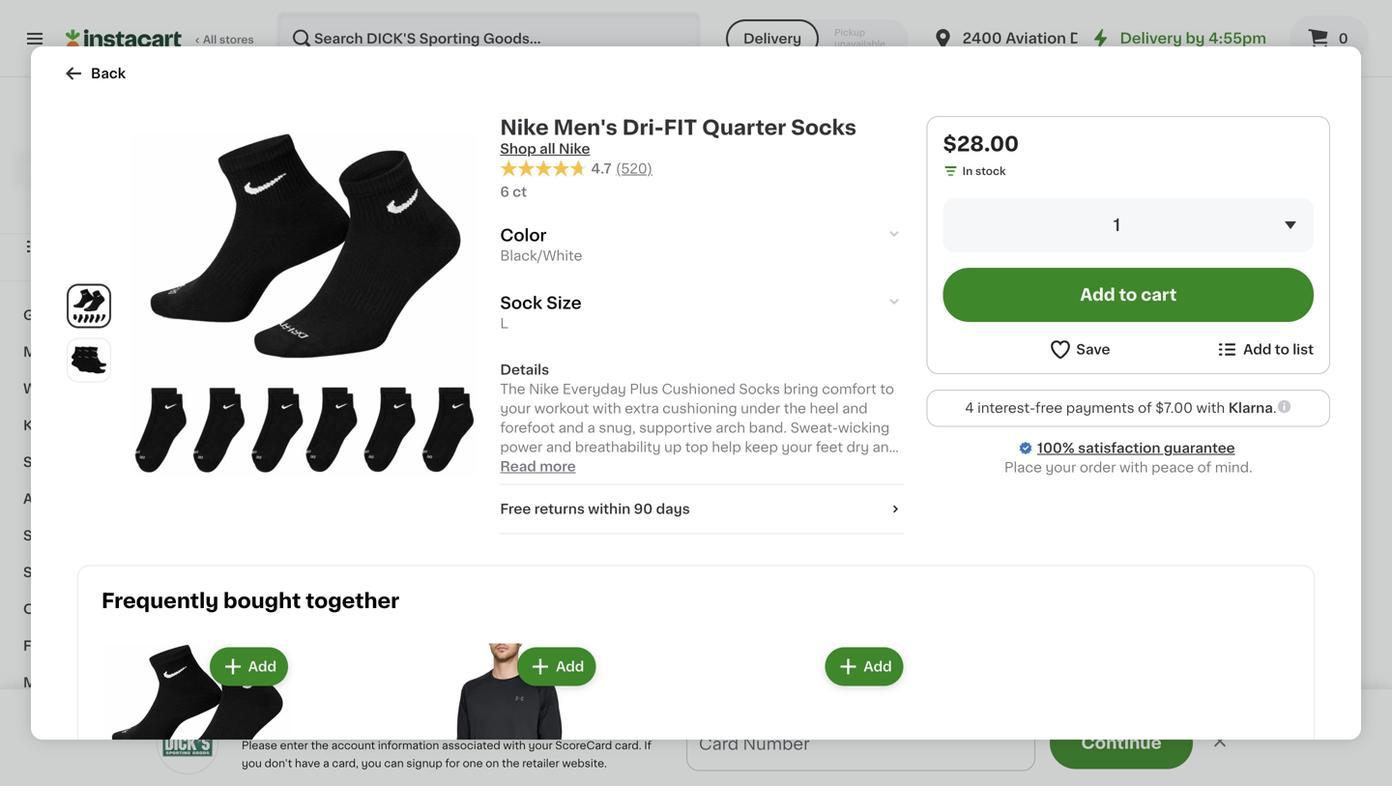 Task type: vqa. For each thing, say whether or not it's contained in the screenshot.
first 20 from right
yes



Task type: describe. For each thing, give the bounding box(es) containing it.
7 for 20
[[527, 472, 534, 483]]

nike men's dri-fit quarter socks
[[290, 416, 414, 449]]

crew inside nike multiplier crew socks
[[1110, 416, 1145, 429]]

place
[[1005, 461, 1042, 474]]

have
[[295, 758, 320, 769]]

$ inside $ 34 99 $39.99 quest canopy weight plates
[[474, 4, 481, 15]]

goods for dick's sporting goods logo chair
[[404, 29, 449, 43]]

enlarge socks nike men's dri-fit quarter socks hero (opens in a new tab) image
[[72, 289, 106, 323]]

00 for athletic
[[1230, 391, 1245, 402]]

shop
[[500, 142, 536, 156]]

can
[[384, 758, 404, 769]]

multicolor
[[922, 455, 991, 468]]

save for save with your scorecard card! please enter the account information associated with your scorecard card. if you don't have a card, you can signup for one on the retailer website.
[[242, 719, 276, 733]]

men
[[23, 345, 54, 359]]

to up pack
[[880, 383, 894, 396]]

2 10' from the left
[[1090, 29, 1109, 43]]

1 vertical spatial help
[[551, 460, 580, 474]]

1 horizontal spatial (520)
[[616, 162, 653, 175]]

supportive
[[639, 421, 712, 435]]

to right 5-
[[533, 460, 547, 474]]

4.7 (520)
[[591, 162, 653, 175]]

•
[[817, 743, 823, 759]]

7 for 22
[[1059, 472, 1066, 483]]

100% inside everyday store prices 100% satisfaction guarantee add scorecard to save
[[49, 186, 79, 197]]

instacart logo image
[[66, 27, 182, 50]]

chair for 24
[[883, 48, 920, 62]]

a inside "save with your scorecard card! please enter the account information associated with your scorecard card. if you don't have a card, you can signup for one on the retailer website."
[[323, 758, 329, 769]]

options for cushioned
[[886, 507, 928, 517]]

heel
[[810, 402, 839, 416]]

dry
[[847, 441, 869, 454]]

order
[[1080, 461, 1116, 474]]

$28.00
[[944, 134, 1019, 154]]

kids link
[[12, 407, 235, 444]]

28 inside mineralclayroswhsprprlwht, l, 28 total options
[[842, 507, 856, 517]]

cushioned inside nike 3-pack everyday plus cushioned color crew socks - multicolor - l/xl
[[862, 435, 936, 449]]

$ 20 00 for nike
[[474, 390, 526, 411]]

options down (48)
[[1096, 472, 1138, 483]]

on inside treatment tracker modal dialog
[[673, 743, 695, 760]]

dick's sporting goods logo chair
[[290, 29, 449, 62]]

quad
[[695, 29, 732, 43]]

color inside nike 3-pack everyday plus cushioned color crew socks - multicolor - l/xl
[[939, 435, 976, 449]]

it
[[85, 201, 94, 215]]

99 for 69
[[691, 4, 705, 15]]

to inside treatment tracker modal dialog
[[924, 743, 942, 760]]

1 12' from the left
[[1235, 29, 1252, 43]]

treatment tracker modal dialog
[[251, 717, 1393, 786]]

health
[[92, 639, 138, 653]]

wicking
[[838, 421, 890, 435]]

$ 69 99
[[654, 3, 705, 24]]

$ for nike girls' ruffle welt ankle socks - colbalt
[[474, 391, 481, 402]]

00 for performance
[[690, 391, 705, 402]]

0 horizontal spatial of
[[1138, 401, 1152, 415]]

don't
[[265, 758, 292, 769]]

delivery button
[[726, 19, 819, 58]]

design
[[835, 460, 883, 474]]

goods for dick's sporting goods
[[159, 144, 205, 158]]

all stores
[[203, 34, 254, 45]]

1 horizontal spatial you
[[361, 758, 382, 769]]

get free delivery on next 3 orders • add $10.00 to qualify.
[[523, 743, 1006, 760]]

white/black,
[[650, 491, 720, 502]]

6
[[500, 185, 509, 199]]

$7.00
[[1156, 401, 1193, 415]]

everyday inside the nike everyday plus cushioned socks bring comfort to your workout with extra cushioning under the heel and forefoot and a snug, supportive arch band. sweat-wicking power and breathability up top help keep your feet dry and cool to help push you through that extra set.fit & design
[[563, 383, 626, 396]]

store
[[112, 167, 140, 177]]

read more button
[[500, 457, 576, 476]]

ankle
[[470, 435, 508, 449]]

color black/white
[[500, 227, 583, 263]]

no-
[[727, 435, 753, 449]]

1 vertical spatial of
[[1198, 461, 1212, 474]]

1 vertical spatial 24
[[661, 390, 688, 411]]

cushioned inside "nike kid's performance cushioned no-show socks - white"
[[650, 435, 724, 449]]

2 vertical spatial scorecard
[[556, 740, 612, 751]]

1 horizontal spatial the
[[502, 758, 520, 769]]

associated
[[442, 740, 501, 751]]

get
[[523, 743, 556, 760]]

white
[[704, 455, 743, 468]]

(520) inside product group
[[362, 456, 391, 467]]

adidas men's athletic crew socks
[[1189, 416, 1335, 449]]

delivery for delivery
[[744, 32, 802, 45]]

with up enter
[[280, 719, 311, 733]]

show
[[753, 435, 790, 449]]

feet
[[816, 441, 843, 454]]

guarantee inside everyday store prices 100% satisfaction guarantee add scorecard to save
[[149, 186, 205, 197]]

and down pack
[[873, 441, 898, 454]]

please
[[242, 740, 277, 751]]

socks inside "nike kid's performance cushioned no-show socks - white"
[[650, 455, 691, 468]]

nike for nike girls' ruffle welt ankle socks - colbalt
[[470, 416, 500, 429]]

& left health
[[78, 639, 89, 653]]

and down workout at bottom
[[559, 421, 584, 435]]

colbalt
[[565, 435, 614, 449]]

& down sports gear accessories
[[93, 602, 104, 616]]

read more
[[500, 460, 576, 474]]

sports gear
[[23, 529, 107, 543]]

back button
[[62, 62, 126, 85]]

nike girls' ruffle welt ankle socks - colbalt
[[470, 416, 617, 449]]

pack
[[878, 416, 911, 429]]

$ for nike multiplier crew socks
[[1013, 391, 1021, 402]]

snug,
[[599, 421, 636, 435]]

1 horizontal spatial extra
[[737, 460, 772, 474]]

dick's sporting goods link
[[42, 101, 205, 161]]

00 for crew
[[1049, 391, 1064, 402]]

socks nike men's dri-fit quarter socks hero image
[[132, 132, 477, 477]]

leg
[[1189, 48, 1215, 62]]

crew inside nike 3-pack everyday plus cushioned color crew socks - multicolor - l/xl
[[830, 455, 865, 468]]

gear for sports gear
[[73, 529, 107, 543]]

colbalt,
[[470, 472, 513, 483]]

99 for 9
[[317, 4, 332, 15]]

read
[[500, 460, 537, 474]]

0 horizontal spatial extra
[[625, 402, 659, 416]]

and up (24)
[[546, 441, 572, 454]]

you inside the nike everyday plus cushioned socks bring comfort to your workout with extra cushioning under the heel and forefoot and a snug, supportive arch band. sweat-wicking power and breathability up top help keep your feet dry and cool to help push you through that extra set.fit & design
[[621, 460, 646, 474]]

1 horizontal spatial accessories
[[110, 566, 196, 579]]

quest for quest 10' x 10' mesh screen
[[1010, 29, 1051, 43]]

100% inside 100% satisfaction guarantee link
[[1038, 441, 1075, 455]]

all
[[540, 142, 556, 156]]

frequently bought together
[[102, 591, 400, 611]]

dri- for nike men's dri-fit quarter socks
[[368, 416, 393, 429]]

fit for nike men's dri-fit quarter socks shop all nike
[[664, 117, 697, 138]]

20 for adidas
[[1200, 390, 1228, 411]]

2400
[[963, 31, 1002, 45]]

total for socks
[[385, 472, 410, 483]]

1 horizontal spatial free
[[1036, 401, 1063, 415]]

- up (81)
[[913, 455, 919, 468]]

Card Number text field
[[688, 717, 1035, 770]]

$ 20 00 for adidas
[[1193, 390, 1245, 411]]

0 vertical spatial help
[[712, 441, 742, 454]]

3-
[[863, 416, 878, 429]]

dri- for nike men's dri-fit quarter socks shop all nike
[[623, 117, 664, 138]]

men's for 20
[[1238, 416, 1278, 429]]

quest for quest quad fold cart
[[650, 29, 691, 43]]

sports for sports gear accessories
[[23, 566, 70, 579]]

a inside the nike everyday plus cushioned socks bring comfort to your workout with extra cushioning under the heel and forefoot and a snug, supportive arch band. sweat-wicking power and breathability up top help keep your feet dry and cool to help push you through that extra set.fit & design
[[588, 421, 596, 435]]

- left 'l/xl'
[[830, 474, 836, 487]]

shoes
[[23, 455, 67, 469]]

fitness & health link
[[12, 628, 235, 664]]

black/metallic
[[1189, 472, 1268, 483]]

hydration link
[[12, 738, 235, 775]]

l, for nike multiplier crew socks
[[1047, 472, 1057, 483]]

4 interest-free payments of $7.00 with klarna .
[[965, 401, 1277, 415]]

total down (48)
[[1068, 472, 1093, 483]]

99 for 34
[[511, 4, 526, 15]]

socks inside nike multiplier crew socks
[[1010, 435, 1051, 449]]

account
[[331, 740, 375, 751]]

socks inside nike 3-pack everyday plus cushioned color crew socks - multicolor - l/xl
[[868, 455, 910, 468]]

1 vertical spatial the
[[311, 740, 329, 751]]

that
[[707, 460, 734, 474]]

nike
[[559, 142, 590, 156]]

on inside "save with your scorecard card! please enter the account information associated with your scorecard card. if you don't have a card, you can signup for one on the retailer website."
[[486, 758, 499, 769]]

scorecard inside everyday store prices 100% satisfaction guarantee add scorecard to save
[[80, 206, 138, 216]]

0 horizontal spatial you
[[242, 758, 262, 769]]

with inside the nike everyday plus cushioned socks bring comfort to your workout with extra cushioning under the heel and forefoot and a snug, supportive arch band. sweat-wicking power and breathability up top help keep your feet dry and cool to help push you through that extra set.fit & design
[[593, 402, 622, 416]]

satisfaction inside everyday store prices 100% satisfaction guarantee add scorecard to save
[[81, 186, 146, 197]]

quest 12' x 12' straight leg canopy
[[1189, 29, 1342, 62]]

nike inside the nike everyday plus cushioned socks bring comfort to your workout with extra cushioning under the heel and forefoot and a snug, supportive arch band. sweat-wicking power and breathability up top help keep your feet dry and cool to help push you through that extra set.fit & design
[[529, 383, 559, 396]]

plus inside the nike everyday plus cushioned socks bring comfort to your workout with extra cushioning under the heel and forefoot and a snug, supportive arch band. sweat-wicking power and breathability up top help keep your feet dry and cool to help push you through that extra set.fit & design
[[630, 383, 659, 396]]

4 inside product group
[[375, 472, 382, 483]]

socks inside adidas men's athletic crew socks
[[1228, 435, 1269, 449]]

crew inside adidas men's athletic crew socks
[[1189, 435, 1225, 449]]

to left list
[[1275, 343, 1290, 356]]

item carousel region containing sleeping bags & bedding
[[290, 543, 1354, 786]]

forefoot
[[500, 421, 555, 435]]

00 for dri-
[[330, 391, 345, 402]]

item carousel region containing socks
[[290, 146, 1354, 528]]

size,
[[1189, 487, 1215, 498]]

to inside everyday store prices 100% satisfaction guarantee add scorecard to save
[[141, 206, 152, 216]]

service type group
[[726, 19, 909, 58]]

& inside the nike everyday plus cushioned socks bring comfort to your workout with extra cushioning under the heel and forefoot and a snug, supportive arch band. sweat-wicking power and breathability up top help keep your feet dry and cool to help push you through that extra set.fit & design
[[821, 460, 832, 474]]

signup
[[407, 758, 443, 769]]

next
[[699, 743, 738, 760]]

28 inside product group
[[301, 390, 328, 411]]

$ 9 99
[[294, 3, 332, 24]]

information
[[378, 740, 439, 751]]

2400 aviation dr button
[[932, 12, 1088, 66]]

$39.99
[[533, 10, 581, 23]]

sporting for dick's sporting goods
[[95, 144, 155, 158]]

outdoors
[[23, 602, 90, 616]]

4:55pm
[[1209, 31, 1267, 45]]

9
[[301, 3, 315, 24]]

add to cart button
[[944, 268, 1314, 322]]

fitness
[[23, 639, 74, 653]]

all stores link
[[66, 12, 255, 66]]

69
[[661, 3, 689, 24]]

quarter for nike men's dri-fit quarter socks
[[290, 435, 343, 449]]

quest inside 24 quest oversized folding chair
[[830, 29, 871, 43]]

to left cart
[[1119, 287, 1138, 303]]

total for show
[[745, 491, 770, 502]]

your up girls' on the bottom of page
[[500, 402, 531, 416]]

x
[[1256, 29, 1263, 43]]



Task type: locate. For each thing, give the bounding box(es) containing it.
you
[[621, 460, 646, 474], [242, 758, 262, 769], [361, 758, 382, 769]]

1 horizontal spatial of
[[1198, 461, 1212, 474]]

$ up heel
[[834, 391, 841, 402]]

within
[[588, 503, 631, 516]]

$ for quest quad fold cart
[[654, 4, 661, 15]]

1 vertical spatial dick's
[[42, 144, 91, 158]]

nike inside nike 3-pack everyday plus cushioned color crew socks - multicolor - l/xl
[[830, 416, 860, 429]]

options for show
[[650, 507, 692, 517]]

to left the save
[[141, 206, 152, 216]]

$ inside $ 24 00
[[654, 391, 661, 402]]

folding
[[830, 48, 880, 62]]

20 up girls' on the bottom of page
[[481, 390, 508, 411]]

1 00 from the left
[[330, 391, 345, 402]]

1 horizontal spatial 24
[[841, 3, 868, 24]]

crew down adidas at bottom right
[[1189, 435, 1225, 449]]

everyday inside nike 3-pack everyday plus cushioned color crew socks - multicolor - l/xl
[[914, 416, 978, 429]]

- down top
[[694, 455, 700, 468]]

more for more button
[[1045, 746, 1074, 757]]

00 up multiplier
[[1049, 391, 1064, 402]]

0 vertical spatial satisfaction
[[81, 186, 146, 197]]

add to list
[[1244, 343, 1314, 356]]

1 horizontal spatial dri-
[[623, 117, 664, 138]]

10' left x
[[1055, 29, 1073, 43]]

everyday up the welt
[[563, 383, 626, 396]]

free inside treatment tracker modal dialog
[[559, 743, 595, 760]]

28
[[301, 390, 328, 411], [842, 507, 856, 517]]

- inside nike girls' ruffle welt ankle socks - colbalt
[[556, 435, 562, 449]]

cushioned down pack
[[862, 435, 936, 449]]

(520) up black/white, l, 4 total options
[[362, 456, 391, 467]]

3 00 from the left
[[690, 391, 705, 402]]

22
[[841, 390, 867, 411], [1021, 390, 1047, 411]]

0 horizontal spatial 7
[[527, 472, 534, 483]]

20 up adidas at bottom right
[[1200, 390, 1228, 411]]

dri- inside nike men's dri-fit quarter socks shop all nike
[[623, 117, 664, 138]]

plus inside nike 3-pack everyday plus cushioned color crew socks - multicolor - l/xl
[[830, 435, 858, 449]]

enlarge socks nike men's dri-fit quarter socks angle_left (opens in a new tab) image
[[72, 343, 106, 377]]

total for cushioned
[[858, 507, 884, 517]]

options inside white/black, s, 2 total options
[[650, 507, 692, 517]]

outdoors & recreation
[[23, 602, 184, 616]]

90
[[634, 503, 653, 516]]

dick's inside dick's sporting goods logo chair
[[290, 29, 338, 43]]

accessories link
[[12, 481, 235, 517]]

1 vertical spatial item carousel region
[[290, 543, 1354, 786]]

more link
[[12, 664, 235, 701]]

1 horizontal spatial color
[[939, 435, 976, 449]]

20 for nike
[[481, 390, 508, 411]]

2 00 from the left
[[510, 391, 526, 402]]

add button inside product group
[[374, 221, 449, 256]]

quest inside quest 10' x 10' mesh screen
[[1010, 29, 1051, 43]]

0 vertical spatial dri-
[[623, 117, 664, 138]]

$ 22 00 for 3-
[[834, 390, 884, 411]]

99 right 34
[[511, 4, 526, 15]]

white,
[[1010, 472, 1045, 483]]

black/white, l, 4 total options
[[290, 472, 454, 483]]

0 horizontal spatial 100%
[[49, 186, 79, 197]]

24 inside 24 quest oversized folding chair
[[841, 3, 868, 24]]

2 horizontal spatial 4
[[1218, 487, 1225, 498]]

dick's for dick's sporting goods logo chair
[[290, 29, 338, 43]]

your left (48)
[[1046, 461, 1077, 474]]

dick's up logo
[[290, 29, 338, 43]]

99 inside $ 9 99
[[317, 4, 332, 15]]

22 for multiplier
[[1021, 390, 1047, 411]]

22 for 3-
[[841, 390, 867, 411]]

0 horizontal spatial $ 20 00
[[474, 390, 526, 411]]

more inside button
[[1045, 746, 1074, 757]]

2 horizontal spatial crew
[[1189, 435, 1225, 449]]

you down please
[[242, 758, 262, 769]]

00 for pack
[[869, 391, 884, 402]]

details
[[500, 363, 549, 377]]

with up the welt
[[593, 402, 622, 416]]

24
[[841, 3, 868, 24], [661, 390, 688, 411]]

fit inside nike men's dri-fit quarter socks shop all nike
[[664, 117, 697, 138]]

bedding
[[470, 552, 560, 572]]

everyday
[[58, 167, 109, 177], [563, 383, 626, 396], [914, 416, 978, 429]]

1 sports from the top
[[23, 529, 70, 543]]

1 horizontal spatial l,
[[830, 507, 839, 517]]

nike for nike men's dri-fit quarter socks
[[290, 416, 320, 429]]

plus down the wicking
[[830, 435, 858, 449]]

99 inside $ 34 99 $39.99 quest canopy weight plates
[[511, 4, 526, 15]]

1 10' from the left
[[1055, 29, 1073, 43]]

multiplier
[[1043, 416, 1107, 429]]

you down breathability
[[621, 460, 646, 474]]

guarantee
[[149, 186, 205, 197], [1164, 441, 1236, 455]]

weight
[[572, 29, 620, 43]]

set.fit
[[775, 460, 818, 474]]

$ for nike kid's performance cushioned no-show socks - white
[[654, 391, 661, 402]]

close image
[[1211, 732, 1230, 751]]

4
[[965, 401, 974, 415], [375, 472, 382, 483], [1218, 487, 1225, 498]]

socks inside nike girls' ruffle welt ankle socks - colbalt
[[511, 435, 552, 449]]

0 horizontal spatial accessories
[[23, 492, 109, 506]]

color up black/white
[[500, 227, 547, 244]]

$ 20 00 up girls' on the bottom of page
[[474, 390, 526, 411]]

1 horizontal spatial more
[[1045, 746, 1074, 757]]

1 quest from the left
[[470, 29, 512, 43]]

website.
[[562, 758, 607, 769]]

1 vertical spatial a
[[323, 758, 329, 769]]

1 vertical spatial goods
[[159, 144, 205, 158]]

1 horizontal spatial everyday
[[563, 383, 626, 396]]

1 horizontal spatial $ 20 00
[[1193, 390, 1245, 411]]

0 vertical spatial more
[[23, 676, 59, 690]]

men's inside nike men's dri-fit quarter socks shop all nike
[[554, 117, 618, 138]]

(24)
[[542, 456, 563, 467]]

men's
[[554, 117, 618, 138], [324, 416, 364, 429], [1238, 416, 1278, 429]]

save inside "save with your scorecard card! please enter the account information associated with your scorecard card. if you don't have a card, you can signup for one on the retailer website."
[[242, 719, 276, 733]]

1 horizontal spatial satisfaction
[[1078, 441, 1161, 455]]

0 horizontal spatial satisfaction
[[81, 186, 146, 197]]

2 item carousel region from the top
[[290, 543, 1354, 786]]

1 horizontal spatial 7
[[1059, 472, 1066, 483]]

1 vertical spatial gear
[[73, 566, 107, 579]]

on right one
[[486, 758, 499, 769]]

buy it again
[[54, 201, 136, 215]]

men's for 28
[[324, 416, 364, 429]]

1 chair from the left
[[328, 48, 364, 62]]

1 vertical spatial 4
[[375, 472, 382, 483]]

$ 22 00 for multiplier
[[1013, 390, 1064, 411]]

quarter down the fold
[[702, 117, 787, 138]]

0 vertical spatial fit
[[664, 117, 697, 138]]

nike for nike 3-pack everyday plus cushioned color crew socks - multicolor - l/xl
[[830, 416, 860, 429]]

the inside the nike everyday plus cushioned socks bring comfort to your workout with extra cushioning under the heel and forefoot and a snug, supportive arch band. sweat-wicking power and breathability up top help keep your feet dry and cool to help push you through that extra set.fit & design
[[784, 402, 806, 416]]

0 vertical spatial 100%
[[49, 186, 79, 197]]

canopy inside $ 34 99 $39.99 quest canopy weight plates
[[515, 29, 569, 43]]

quarter for nike men's dri-fit quarter socks shop all nike
[[702, 117, 787, 138]]

99 inside $ 69 99
[[691, 4, 705, 15]]

guarantee up the save
[[149, 186, 205, 197]]

options down white/black,
[[650, 507, 692, 517]]

your up retailer
[[529, 740, 553, 751]]

99 right 9
[[317, 4, 332, 15]]

dick's sporting goods logo image inside dick's sporting goods link
[[105, 101, 142, 137]]

2 20 from the left
[[1200, 390, 1228, 411]]

1 horizontal spatial plus
[[830, 435, 858, 449]]

0 vertical spatial item carousel region
[[290, 146, 1354, 528]]

nike up shop
[[500, 117, 549, 138]]

- inside "nike kid's performance cushioned no-show socks - white"
[[694, 455, 700, 468]]

everyday inside everyday store prices 100% satisfaction guarantee add scorecard to save
[[58, 167, 109, 177]]

oversized
[[875, 29, 943, 43]]

save inside save button
[[1077, 343, 1111, 356]]

a
[[588, 421, 596, 435], [323, 758, 329, 769]]

0 horizontal spatial $ 22 00
[[834, 390, 884, 411]]

2 horizontal spatial everyday
[[914, 416, 978, 429]]

0 horizontal spatial (520)
[[362, 456, 391, 467]]

sports
[[23, 529, 70, 543], [23, 566, 70, 579]]

1 vertical spatial dick's sporting goods logo image
[[157, 713, 219, 775]]

5 00 from the left
[[1049, 391, 1064, 402]]

l, inside mineralclayroswhsprprlwht, l, 28 total options
[[830, 507, 839, 517]]

gear for sports gear accessories
[[73, 566, 107, 579]]

options down silver,
[[1256, 487, 1297, 498]]

0 horizontal spatial delivery
[[744, 32, 802, 45]]

None search field
[[277, 12, 701, 66]]

nike inside "nike kid's performance cushioned no-show socks - white"
[[650, 416, 680, 429]]

$129.99 element
[[1189, 1, 1354, 26]]

more for more link
[[23, 676, 59, 690]]

dri- inside nike men's dri-fit quarter socks
[[368, 416, 393, 429]]

socks inside nike men's dri-fit quarter socks
[[346, 435, 387, 449]]

$ for nike men's dri-fit quarter socks
[[294, 391, 301, 402]]

card.
[[615, 740, 642, 751]]

plates
[[470, 48, 512, 62]]

00 inside $ 24 00
[[690, 391, 705, 402]]

sales link
[[12, 701, 235, 738]]

3
[[741, 743, 752, 760]]

the left retailer
[[502, 758, 520, 769]]

fit inside nike men's dri-fit quarter socks
[[393, 416, 414, 429]]

outdoors & recreation link
[[12, 591, 235, 628]]

stock
[[976, 166, 1006, 176]]

1 horizontal spatial on
[[673, 743, 695, 760]]

$ right $7.00
[[1193, 391, 1200, 402]]

men's inside adidas men's athletic crew socks
[[1238, 416, 1278, 429]]

2 vertical spatial crew
[[830, 455, 865, 468]]

1 vertical spatial sports
[[23, 566, 70, 579]]

cushioned down supportive
[[650, 435, 724, 449]]

chair inside dick's sporting goods logo chair
[[328, 48, 364, 62]]

socks inside nike men's dri-fit quarter socks shop all nike
[[791, 117, 857, 138]]

your up set.fit
[[782, 441, 813, 454]]

1 20 from the left
[[481, 390, 508, 411]]

sports for sports gear
[[23, 529, 70, 543]]

satisfaction inside 100% satisfaction guarantee link
[[1078, 441, 1161, 455]]

0 vertical spatial free
[[1036, 401, 1063, 415]]

delivery inside "link"
[[1120, 31, 1183, 45]]

men's up 'nike'
[[554, 117, 618, 138]]

12' left x
[[1235, 29, 1252, 43]]

chair
[[328, 48, 364, 62], [883, 48, 920, 62]]

$ for dick's sporting goods logo chair
[[294, 4, 301, 15]]

0 vertical spatial quarter
[[702, 117, 787, 138]]

l
[[500, 317, 508, 330]]

cart
[[1141, 287, 1177, 303]]

0 horizontal spatial save
[[242, 719, 276, 733]]

nike inside nike men's dri-fit quarter socks shop all nike
[[500, 117, 549, 138]]

fitness & health
[[23, 639, 138, 653]]

nike inside nike men's dri-fit quarter socks
[[290, 416, 320, 429]]

4 inside black/metallic silver, one size, 4 total options
[[1218, 487, 1225, 498]]

fit for nike men's dri-fit quarter socks
[[393, 416, 414, 429]]

total inside mineralclayroswhsprprlwht, l, 28 total options
[[858, 507, 884, 517]]

color inside color black/white
[[500, 227, 547, 244]]

days
[[656, 503, 690, 516]]

add scorecard to save link
[[55, 203, 192, 219]]

$ 22 00 up multiplier
[[1013, 390, 1064, 411]]

0 vertical spatial accessories
[[23, 492, 109, 506]]

canopy down 4:55pm
[[1218, 48, 1272, 62]]

$ 22 00
[[834, 390, 884, 411], [1013, 390, 1064, 411]]

men's inside nike men's dri-fit quarter socks
[[324, 416, 364, 429]]

to right $10.00
[[924, 743, 942, 760]]

l, down 'l/xl'
[[830, 507, 839, 517]]

dick's up buy
[[42, 144, 91, 158]]

1 vertical spatial everyday
[[563, 383, 626, 396]]

quest up folding
[[830, 29, 871, 43]]

3 99 from the left
[[691, 4, 705, 15]]

0 vertical spatial crew
[[1110, 416, 1145, 429]]

total inside white/black, s, 2 total options
[[745, 491, 770, 502]]

item carousel region
[[290, 146, 1354, 528], [290, 543, 1354, 786]]

00 inside $ 28 00
[[330, 391, 345, 402]]

canopy inside quest 12' x 12' straight leg canopy
[[1218, 48, 1272, 62]]

1 vertical spatial sporting
[[95, 144, 155, 158]]

free up multiplier
[[1036, 401, 1063, 415]]

sports up sports gear accessories
[[23, 529, 70, 543]]

satisfaction up again
[[81, 186, 146, 197]]

crew down 4 interest-free payments of $7.00 with klarna . at the right
[[1110, 416, 1145, 429]]

save button
[[1049, 338, 1111, 362]]

0 vertical spatial sporting
[[342, 29, 400, 43]]

white, l, 7 total options
[[1010, 472, 1138, 483]]

0 horizontal spatial goods
[[159, 144, 205, 158]]

2 vertical spatial everyday
[[914, 416, 978, 429]]

a right "have"
[[323, 758, 329, 769]]

product group
[[290, 216, 455, 485], [470, 216, 634, 485], [830, 216, 994, 520], [1010, 216, 1174, 485], [1189, 216, 1354, 500], [470, 613, 634, 786], [1189, 613, 1354, 786], [102, 644, 292, 786], [409, 644, 600, 786], [717, 644, 908, 786]]

0 horizontal spatial canopy
[[515, 29, 569, 43]]

plus
[[630, 383, 659, 396], [830, 435, 858, 449]]

goods inside dick's sporting goods logo chair
[[404, 29, 449, 43]]

quest inside $ 34 99 $39.99 quest canopy weight plates
[[470, 29, 512, 43]]

quest 10' x 10' mesh screen
[[1010, 29, 1150, 62]]

1 gear from the top
[[73, 529, 107, 543]]

1 vertical spatial scorecard
[[350, 719, 427, 733]]

the down bring
[[784, 402, 806, 416]]

1 vertical spatial free
[[559, 743, 595, 760]]

gear up outdoors & recreation
[[73, 566, 107, 579]]

- down 'ruffle'
[[556, 435, 562, 449]]

save for save
[[1077, 343, 1111, 356]]

2 99 from the left
[[511, 4, 526, 15]]

add to cart
[[1081, 287, 1177, 303]]

guarantee down adidas at bottom right
[[1164, 441, 1236, 455]]

orders
[[756, 743, 813, 760]]

athletic
[[1282, 416, 1335, 429]]

crew down dry
[[830, 455, 865, 468]]

stores
[[219, 34, 254, 45]]

0 horizontal spatial chair
[[328, 48, 364, 62]]

options for socks
[[413, 472, 454, 483]]

4 left interest-
[[965, 401, 974, 415]]

free right get
[[559, 743, 595, 760]]

1 horizontal spatial $ 22 00
[[1013, 390, 1064, 411]]

save up please
[[242, 719, 276, 733]]

more up sales
[[23, 676, 59, 690]]

$ for adidas men's athletic crew socks
[[1193, 391, 1200, 402]]

product group containing 28
[[290, 216, 455, 485]]

4 down nike men's dri-fit quarter socks
[[375, 472, 382, 483]]

sporting for dick's sporting goods logo chair
[[342, 29, 400, 43]]

retailer
[[522, 758, 560, 769]]

(520) right the 4.7
[[616, 162, 653, 175]]

0 vertical spatial goods
[[404, 29, 449, 43]]

socks inside the nike everyday plus cushioned socks bring comfort to your workout with extra cushioning under the heel and forefoot and a snug, supportive arch band. sweat-wicking power and breathability up top help keep your feet dry and cool to help push you through that extra set.fit & design
[[739, 383, 780, 396]]

0 vertical spatial sports
[[23, 529, 70, 543]]

quest for quest 12' x 12' straight leg canopy
[[1189, 29, 1231, 43]]

2 7 from the left
[[1059, 472, 1066, 483]]

options inside black/metallic silver, one size, 4 total options
[[1256, 487, 1297, 498]]

and down comfort
[[842, 402, 868, 416]]

dick's sporting goods logo image
[[105, 101, 142, 137], [157, 713, 219, 775]]

black/metallic silver, one size, 4 total options
[[1189, 472, 1329, 498]]

cushioned inside the nike everyday plus cushioned socks bring comfort to your workout with extra cushioning under the heel and forefoot and a snug, supportive arch band. sweat-wicking power and breathability up top help keep your feet dry and cool to help push you through that extra set.fit & design
[[662, 383, 736, 396]]

bought
[[223, 591, 301, 611]]

1
[[1114, 217, 1121, 234]]

chair inside 24 quest oversized folding chair
[[883, 48, 920, 62]]

sock size l
[[500, 295, 582, 330]]

2 chair from the left
[[883, 48, 920, 62]]

l, for nike men's dri-fit quarter socks
[[363, 472, 372, 483]]

1 horizontal spatial quarter
[[702, 117, 787, 138]]

more left continue
[[1045, 746, 1074, 757]]

everyday up multicolor
[[914, 416, 978, 429]]

0 vertical spatial dick's sporting goods logo image
[[105, 101, 142, 137]]

l, for nike 3-pack everyday plus cushioned color crew socks - multicolor - l/xl
[[830, 507, 839, 517]]

men's down klarna
[[1238, 416, 1278, 429]]

4 00 from the left
[[869, 391, 884, 402]]

0 horizontal spatial 28
[[301, 390, 328, 411]]

nike inside nike multiplier crew socks
[[1010, 416, 1040, 429]]

add to list button
[[1216, 338, 1314, 362]]

& inside item carousel region
[[448, 552, 465, 572]]

5 quest from the left
[[1189, 29, 1231, 43]]

1 vertical spatial color
[[939, 435, 976, 449]]

everyday up it
[[58, 167, 109, 177]]

1 $ 22 00 from the left
[[834, 390, 884, 411]]

$ for nike 3-pack everyday plus cushioned color crew socks - multicolor - l/xl
[[834, 391, 841, 402]]

you left can
[[361, 758, 382, 769]]

0 vertical spatial gear
[[73, 529, 107, 543]]

0 horizontal spatial scorecard
[[80, 206, 138, 216]]

chair for dick's
[[328, 48, 364, 62]]

1 horizontal spatial sporting
[[342, 29, 400, 43]]

satisfaction up 'place your order with peace of mind.'
[[1078, 441, 1161, 455]]

0 horizontal spatial 4
[[375, 472, 382, 483]]

0 vertical spatial 24
[[841, 3, 868, 24]]

2 gear from the top
[[73, 566, 107, 579]]

dick's for dick's sporting goods
[[42, 144, 91, 158]]

straight
[[1288, 29, 1342, 43]]

nike for nike multiplier crew socks
[[1010, 416, 1040, 429]]

0 vertical spatial the
[[784, 402, 806, 416]]

delivery inside button
[[744, 32, 802, 45]]

with up retailer
[[503, 740, 526, 751]]

0 horizontal spatial free
[[559, 743, 595, 760]]

0 horizontal spatial dri-
[[368, 416, 393, 429]]

ct
[[513, 185, 527, 199]]

add button
[[374, 221, 449, 256], [1273, 221, 1348, 256], [1273, 618, 1348, 653], [212, 650, 286, 684], [519, 650, 594, 684], [827, 650, 902, 684]]

2 $ 22 00 from the left
[[1013, 390, 1064, 411]]

$ left the
[[474, 391, 481, 402]]

plus up snug,
[[630, 383, 659, 396]]

2 22 from the left
[[1021, 390, 1047, 411]]

0 horizontal spatial l,
[[363, 472, 372, 483]]

adidas
[[1189, 416, 1235, 429]]

keep
[[745, 441, 778, 454]]

1 22 from the left
[[841, 390, 867, 411]]

0 horizontal spatial sporting
[[95, 144, 155, 158]]

1 horizontal spatial help
[[712, 441, 742, 454]]

0 vertical spatial plus
[[630, 383, 659, 396]]

1 vertical spatial canopy
[[1218, 48, 1272, 62]]

women link
[[12, 370, 235, 407]]

under
[[741, 402, 781, 416]]

1 vertical spatial crew
[[1189, 435, 1225, 449]]

0 vertical spatial of
[[1138, 401, 1152, 415]]

in stock
[[963, 166, 1006, 176]]

chair down oversized
[[883, 48, 920, 62]]

1 7 from the left
[[527, 472, 534, 483]]

gear up sports gear accessories
[[73, 529, 107, 543]]

nike up up
[[650, 416, 680, 429]]

add inside product group
[[411, 232, 439, 246]]

cushioned
[[662, 383, 736, 396], [650, 435, 724, 449], [862, 435, 936, 449]]

nike up ankle
[[470, 416, 500, 429]]

0 vertical spatial guarantee
[[149, 186, 205, 197]]

nike for nike men's dri-fit quarter socks shop all nike
[[500, 117, 549, 138]]

1 $ 20 00 from the left
[[474, 390, 526, 411]]

total inside black/metallic silver, one size, 4 total options
[[1228, 487, 1253, 498]]

2 quest from the left
[[650, 29, 691, 43]]

save
[[155, 206, 180, 216]]

quarter inside nike men's dri-fit quarter socks
[[290, 435, 343, 449]]

6 00 from the left
[[1230, 391, 1245, 402]]

nike for nike kid's performance cushioned no-show socks - white
[[650, 416, 680, 429]]

$ 22 00 up 3-
[[834, 390, 884, 411]]

0 horizontal spatial fit
[[393, 416, 414, 429]]

24 up folding
[[841, 3, 868, 24]]

1 vertical spatial (520)
[[362, 456, 391, 467]]

quest
[[470, 29, 512, 43], [650, 29, 691, 43], [830, 29, 871, 43], [1010, 29, 1051, 43], [1189, 29, 1231, 43]]

sporting inside dick's sporting goods logo chair
[[342, 29, 400, 43]]

place your order with peace of mind.
[[1005, 461, 1253, 474]]

$ inside $ 69 99
[[654, 4, 661, 15]]

2 12' from the left
[[1267, 29, 1285, 43]]

aviation
[[1006, 31, 1067, 45]]

2 horizontal spatial men's
[[1238, 416, 1278, 429]]

0 horizontal spatial color
[[500, 227, 547, 244]]

everyday store prices link
[[58, 164, 189, 180]]

interest-
[[978, 401, 1036, 415]]

options inside mineralclayroswhsprprlwht, l, 28 total options
[[886, 507, 928, 517]]

1 horizontal spatial fit
[[664, 117, 697, 138]]

1 horizontal spatial delivery
[[1120, 31, 1183, 45]]

1 horizontal spatial canopy
[[1218, 48, 1272, 62]]

kids
[[23, 419, 54, 432]]

of up size,
[[1198, 461, 1212, 474]]

$ 20 00
[[474, 390, 526, 411], [1193, 390, 1245, 411]]

extra up snug,
[[625, 402, 659, 416]]

add inside everyday store prices 100% satisfaction guarantee add scorecard to save
[[55, 206, 77, 216]]

0 horizontal spatial 20
[[481, 390, 508, 411]]

0 horizontal spatial a
[[323, 758, 329, 769]]

00 for ruffle
[[510, 391, 526, 402]]

a up 'colbalt'
[[588, 421, 596, 435]]

quest down 69
[[650, 29, 691, 43]]

together
[[306, 591, 400, 611]]

$ inside $ 28 00
[[294, 391, 301, 402]]

men's down $ 28 00
[[324, 416, 364, 429]]

quest quad fold cart
[[650, 29, 798, 43]]

gifting
[[23, 308, 72, 322]]

up
[[664, 441, 682, 454]]

$ inside $ 9 99
[[294, 4, 301, 15]]

dri- up the (520) button
[[623, 117, 664, 138]]

12' right x
[[1267, 29, 1285, 43]]

black/white
[[500, 249, 583, 263]]

3 quest from the left
[[830, 29, 871, 43]]

100% satisfaction guarantee link
[[1038, 439, 1236, 458]]

2 $ 20 00 from the left
[[1193, 390, 1245, 411]]

4 quest from the left
[[1010, 29, 1051, 43]]

1 horizontal spatial 4
[[965, 401, 974, 415]]

quarter inside nike men's dri-fit quarter socks shop all nike
[[702, 117, 787, 138]]

$39.99 element
[[1010, 1, 1174, 26]]

1 horizontal spatial 20
[[1200, 390, 1228, 411]]

ruffle
[[542, 416, 583, 429]]

28 down 'l/xl'
[[842, 507, 856, 517]]

nike inside nike girls' ruffle welt ankle socks - colbalt
[[470, 416, 500, 429]]

with down 100% satisfaction guarantee
[[1120, 461, 1148, 474]]

1 item carousel region from the top
[[290, 146, 1354, 528]]

mineralclayroswhsprprlwht,
[[830, 491, 992, 502]]

delivery for delivery by 4:55pm
[[1120, 31, 1183, 45]]

$34.99 original price: $39.99 element
[[470, 1, 634, 26]]

1 field
[[944, 198, 1314, 252]]

details button
[[500, 360, 904, 380]]

1 vertical spatial 28
[[842, 507, 856, 517]]

0 horizontal spatial on
[[486, 758, 499, 769]]

0 vertical spatial dick's
[[290, 29, 338, 43]]

0 horizontal spatial plus
[[630, 383, 659, 396]]

quest inside quest 12' x 12' straight leg canopy
[[1189, 29, 1231, 43]]

1 vertical spatial guarantee
[[1164, 441, 1236, 455]]

your up the account
[[314, 719, 347, 733]]

sports gear accessories link
[[12, 554, 235, 591]]

qualify.
[[946, 743, 1006, 760]]

one
[[1306, 472, 1329, 483]]

$ 28 00
[[294, 390, 345, 411]]

$ 20 00 up adidas at bottom right
[[1193, 390, 1245, 411]]

quarter up black/white,
[[290, 435, 343, 449]]

extra down keep
[[737, 460, 772, 474]]

0 vertical spatial everyday
[[58, 167, 109, 177]]

& down feet
[[821, 460, 832, 474]]

add inside treatment tracker modal dialog
[[827, 743, 860, 760]]

1 horizontal spatial dick's
[[290, 29, 338, 43]]

logo
[[290, 48, 324, 62]]

total down 'l/xl'
[[858, 507, 884, 517]]

1 99 from the left
[[317, 4, 332, 15]]

nike down heel
[[830, 416, 860, 429]]

help down 'colbalt'
[[551, 460, 580, 474]]

with up adidas at bottom right
[[1197, 401, 1225, 415]]

total down nike men's dri-fit quarter socks
[[385, 472, 410, 483]]

2 sports from the top
[[23, 566, 70, 579]]



